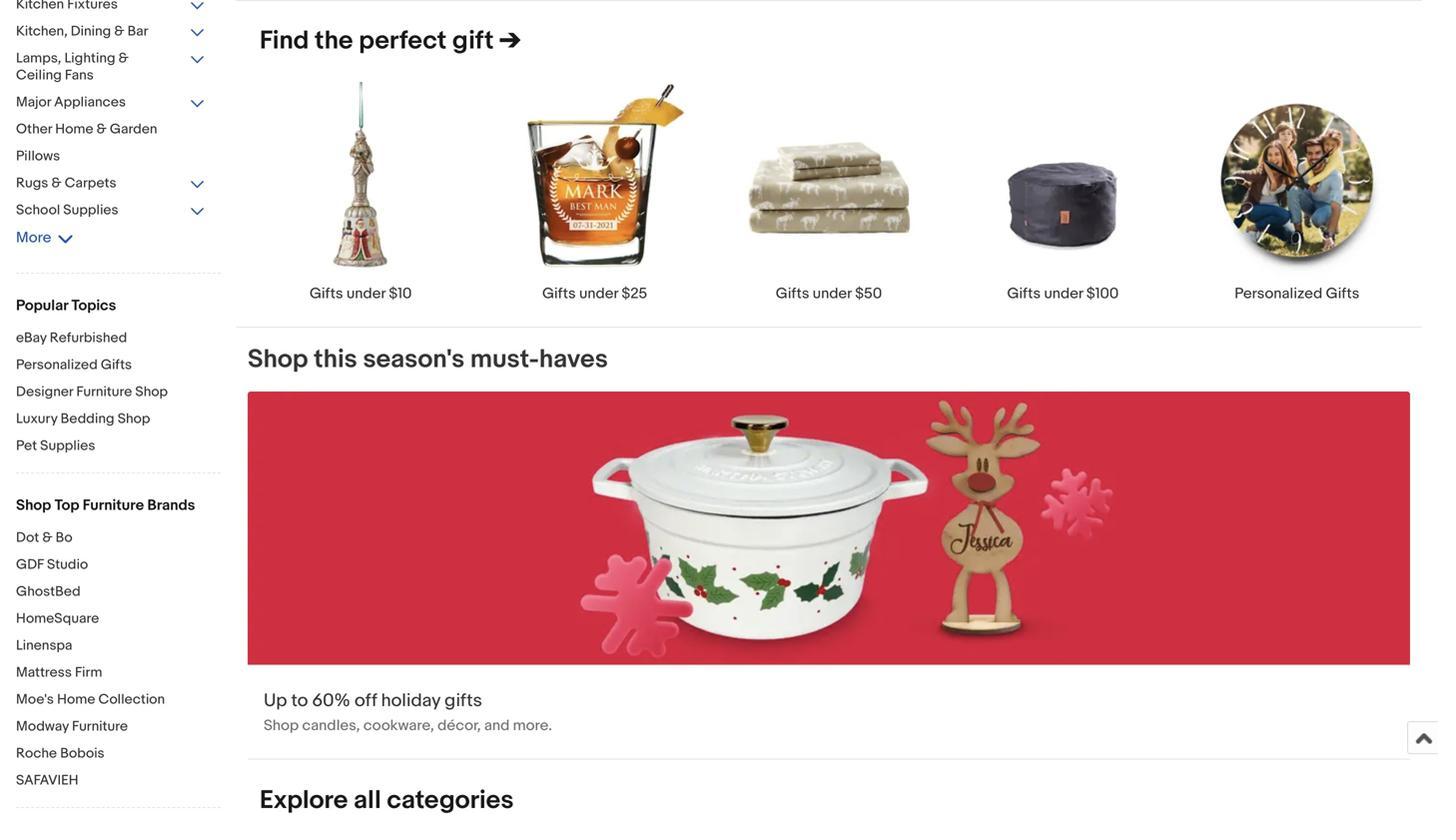 Task type: locate. For each thing, give the bounding box(es) containing it.
décor,
[[438, 717, 481, 735]]

2 under from the left
[[579, 285, 618, 303]]

& left bo
[[42, 530, 52, 547]]

gifts
[[310, 285, 343, 303], [542, 285, 576, 303], [776, 285, 810, 303], [1008, 285, 1041, 303], [1326, 285, 1360, 303], [101, 357, 132, 374]]

fans
[[65, 67, 94, 84]]

3 under from the left
[[813, 285, 852, 303]]

gifts under $25
[[542, 285, 648, 303]]

gifts
[[445, 690, 482, 712]]

linenspa link
[[16, 637, 221, 656]]

refurbished
[[50, 330, 127, 347]]

modway
[[16, 718, 69, 735]]

under left '$10'
[[347, 285, 386, 303]]

0 vertical spatial personalized
[[1235, 285, 1323, 303]]

0 vertical spatial home
[[55, 121, 93, 138]]

under left $50
[[813, 285, 852, 303]]

➔
[[500, 25, 521, 56]]

dot & bo gdf studio ghostbed homesquare linenspa mattress firm moe's home collection modway furniture roche bobois safavieh
[[16, 530, 165, 789]]

gifts under $10 link
[[244, 81, 478, 303]]

home down appliances
[[55, 121, 93, 138]]

supplies inside kitchen, dining & bar lamps, lighting & ceiling fans major appliances other home & garden pillows rugs & carpets school supplies
[[63, 202, 118, 219]]

under for $25
[[579, 285, 618, 303]]

the
[[315, 25, 353, 56]]

moe's
[[16, 691, 54, 708]]

under
[[347, 285, 386, 303], [579, 285, 618, 303], [813, 285, 852, 303], [1045, 285, 1084, 303]]

more
[[16, 229, 51, 247]]

4 under from the left
[[1045, 285, 1084, 303]]

supplies down carpets
[[63, 202, 118, 219]]

0 vertical spatial furniture
[[76, 384, 132, 401]]

gdf studio link
[[16, 557, 221, 575]]

0 horizontal spatial personalized
[[16, 357, 98, 374]]

under for $100
[[1045, 285, 1084, 303]]

kitchen,
[[16, 23, 68, 40]]

topics
[[71, 297, 116, 315]]

furniture up luxury bedding shop link
[[76, 384, 132, 401]]

gifts under $50 link
[[712, 81, 946, 303]]

furniture inside dot & bo gdf studio ghostbed homesquare linenspa mattress firm moe's home collection modway furniture roche bobois safavieh
[[72, 718, 128, 735]]

None text field
[[248, 391, 1411, 759]]

1 under from the left
[[347, 285, 386, 303]]

1 vertical spatial supplies
[[40, 438, 95, 455]]

home down firm
[[57, 691, 95, 708]]

1 vertical spatial home
[[57, 691, 95, 708]]

personalized
[[1235, 285, 1323, 303], [16, 357, 98, 374]]

home
[[55, 121, 93, 138], [57, 691, 95, 708]]

gifts for gifts under $25
[[542, 285, 576, 303]]

list containing gifts under $10
[[236, 81, 1423, 327]]

under left "$25"
[[579, 285, 618, 303]]

kitchen, dining & bar lamps, lighting & ceiling fans major appliances other home & garden pillows rugs & carpets school supplies
[[16, 23, 157, 219]]

garden
[[110, 121, 157, 138]]

to
[[291, 690, 308, 712]]

shop down up
[[264, 717, 299, 735]]

gifts under $100 link
[[946, 81, 1181, 303]]

pillows link
[[16, 148, 206, 167]]

&
[[114, 23, 124, 40], [119, 50, 129, 67], [97, 121, 107, 138], [51, 175, 62, 192], [42, 530, 52, 547]]

1 vertical spatial personalized
[[16, 357, 98, 374]]

gifts for gifts under $100
[[1008, 285, 1041, 303]]

dot
[[16, 530, 39, 547]]

collection
[[98, 691, 165, 708]]

supplies
[[63, 202, 118, 219], [40, 438, 95, 455]]

list
[[236, 81, 1423, 327]]

furniture inside ebay refurbished personalized gifts designer furniture shop luxury bedding shop pet supplies
[[76, 384, 132, 401]]

gifts under $25 link
[[478, 81, 712, 303]]

2 vertical spatial furniture
[[72, 718, 128, 735]]

bobois
[[60, 745, 105, 762]]

& right rugs
[[51, 175, 62, 192]]

supplies down bedding
[[40, 438, 95, 455]]

roche
[[16, 745, 57, 762]]

studio
[[47, 557, 88, 573]]

shop this season's must-haves
[[248, 344, 608, 375]]

0 horizontal spatial personalized gifts link
[[16, 357, 221, 376]]

homesquare
[[16, 610, 99, 627]]

luxury
[[16, 411, 57, 428]]

bar
[[127, 23, 148, 40]]

shop
[[248, 344, 308, 375], [135, 384, 168, 401], [118, 411, 150, 428], [16, 497, 51, 515], [264, 717, 299, 735]]

carpets
[[65, 175, 116, 192]]

furniture down moe's home collection link
[[72, 718, 128, 735]]

gdf
[[16, 557, 44, 573]]

1 horizontal spatial personalized gifts link
[[1181, 81, 1415, 303]]

none text field containing up to 60% off holiday gifts
[[248, 391, 1411, 759]]

up
[[264, 690, 287, 712]]

mattress
[[16, 664, 72, 681]]

$50
[[855, 285, 882, 303]]

0 vertical spatial supplies
[[63, 202, 118, 219]]

cookware,
[[364, 717, 434, 735]]

shop left this
[[248, 344, 308, 375]]

furniture up dot & bo link
[[83, 497, 144, 515]]

under left the $100
[[1045, 285, 1084, 303]]

find
[[260, 25, 309, 56]]

firm
[[75, 664, 102, 681]]

other home & garden link
[[16, 121, 206, 140]]

personalized gifts link
[[1181, 81, 1415, 303], [16, 357, 221, 376]]

under for $10
[[347, 285, 386, 303]]

ceiling
[[16, 67, 62, 84]]

pet
[[16, 438, 37, 455]]

shop up dot
[[16, 497, 51, 515]]

& down the kitchen, dining & bar dropdown button
[[119, 50, 129, 67]]

ebay refurbished personalized gifts designer furniture shop luxury bedding shop pet supplies
[[16, 330, 168, 455]]

furniture
[[76, 384, 132, 401], [83, 497, 144, 515], [72, 718, 128, 735]]

supplies inside ebay refurbished personalized gifts designer furniture shop luxury bedding shop pet supplies
[[40, 438, 95, 455]]



Task type: describe. For each thing, give the bounding box(es) containing it.
school
[[16, 202, 60, 219]]

more button
[[16, 229, 73, 247]]

ebay refurbished link
[[16, 330, 221, 349]]

& down major appliances dropdown button
[[97, 121, 107, 138]]

ebay
[[16, 330, 47, 347]]

mattress firm link
[[16, 664, 221, 683]]

and
[[484, 717, 510, 735]]

personalized gifts
[[1235, 285, 1360, 303]]

lamps, lighting & ceiling fans button
[[16, 50, 206, 86]]

$10
[[389, 285, 412, 303]]

off
[[355, 690, 377, 712]]

luxury bedding shop link
[[16, 411, 221, 430]]

roche bobois link
[[16, 745, 221, 764]]

homesquare link
[[16, 610, 221, 629]]

school supplies button
[[16, 202, 206, 221]]

pet supplies link
[[16, 438, 221, 457]]

season's
[[363, 344, 465, 375]]

rugs
[[16, 175, 48, 192]]

haves
[[539, 344, 608, 375]]

major appliances button
[[16, 94, 206, 113]]

candles,
[[302, 717, 360, 735]]

ghostbed link
[[16, 583, 221, 602]]

rugs & carpets button
[[16, 175, 206, 194]]

1 vertical spatial personalized gifts link
[[16, 357, 221, 376]]

kitchen, dining & bar button
[[16, 23, 206, 42]]

1 horizontal spatial personalized
[[1235, 285, 1323, 303]]

gift
[[453, 25, 494, 56]]

this
[[314, 344, 357, 375]]

shop inside up to 60% off holiday gifts shop candles, cookware, décor, and more.
[[264, 717, 299, 735]]

holiday
[[381, 690, 441, 712]]

appliances
[[54, 94, 126, 111]]

home inside kitchen, dining & bar lamps, lighting & ceiling fans major appliances other home & garden pillows rugs & carpets school supplies
[[55, 121, 93, 138]]

designer
[[16, 384, 73, 401]]

& left bar
[[114, 23, 124, 40]]

must-
[[470, 344, 539, 375]]

shop up luxury bedding shop link
[[135, 384, 168, 401]]

dining
[[71, 23, 111, 40]]

home inside dot & bo gdf studio ghostbed homesquare linenspa mattress firm moe's home collection modway furniture roche bobois safavieh
[[57, 691, 95, 708]]

popular topics
[[16, 297, 116, 315]]

personalized inside ebay refurbished personalized gifts designer furniture shop luxury bedding shop pet supplies
[[16, 357, 98, 374]]

ghostbed
[[16, 583, 81, 600]]

more.
[[513, 717, 552, 735]]

bo
[[56, 530, 73, 547]]

gifts for gifts under $50
[[776, 285, 810, 303]]

bedding
[[61, 411, 114, 428]]

popular
[[16, 297, 68, 315]]

under for $50
[[813, 285, 852, 303]]

gifts under $50
[[776, 285, 882, 303]]

60%
[[312, 690, 351, 712]]

perfect
[[359, 25, 447, 56]]

designer furniture shop link
[[16, 384, 221, 403]]

find the perfect gift ➔
[[260, 25, 521, 56]]

lamps,
[[16, 50, 61, 67]]

& inside dot & bo gdf studio ghostbed homesquare linenspa mattress firm moe's home collection modway furniture roche bobois safavieh
[[42, 530, 52, 547]]

dot & bo link
[[16, 530, 221, 549]]

$100
[[1087, 285, 1119, 303]]

1 vertical spatial furniture
[[83, 497, 144, 515]]

shop top furniture brands
[[16, 497, 195, 515]]

brands
[[147, 497, 195, 515]]

0 vertical spatial personalized gifts link
[[1181, 81, 1415, 303]]

moe's home collection link
[[16, 691, 221, 710]]

safavieh
[[16, 772, 78, 789]]

modway furniture link
[[16, 718, 221, 737]]

lighting
[[64, 50, 115, 67]]

gifts inside ebay refurbished personalized gifts designer furniture shop luxury bedding shop pet supplies
[[101, 357, 132, 374]]

gifts under $100
[[1008, 285, 1119, 303]]

linenspa
[[16, 637, 72, 654]]

safavieh link
[[16, 772, 221, 791]]

other
[[16, 121, 52, 138]]

$25
[[622, 285, 648, 303]]

top
[[55, 497, 79, 515]]

up to 60% off holiday gifts shop candles, cookware, décor, and more.
[[264, 690, 552, 735]]

pillows
[[16, 148, 60, 165]]

gifts under $10
[[310, 285, 412, 303]]

shop down designer furniture shop link
[[118, 411, 150, 428]]

major
[[16, 94, 51, 111]]

gifts for gifts under $10
[[310, 285, 343, 303]]



Task type: vqa. For each thing, say whether or not it's contained in the screenshot.
and
yes



